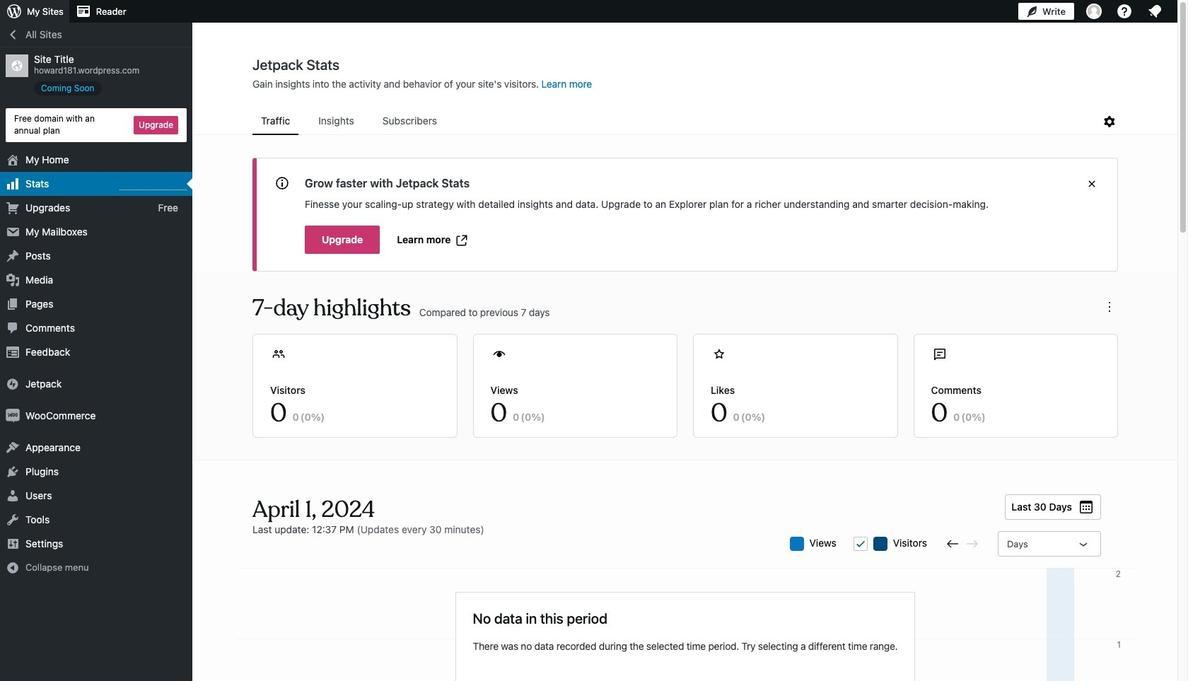 Task type: describe. For each thing, give the bounding box(es) containing it.
close image
[[1084, 175, 1101, 192]]

menu inside jetpack stats main content
[[253, 108, 1102, 135]]

1 img image from the top
[[6, 377, 20, 391]]

highest hourly views 0 image
[[120, 181, 187, 190]]

help image
[[1117, 3, 1134, 20]]

2 img image from the top
[[6, 409, 20, 423]]



Task type: locate. For each thing, give the bounding box(es) containing it.
None checkbox
[[854, 537, 868, 551]]

none checkbox inside jetpack stats main content
[[854, 537, 868, 551]]

manage your notifications image
[[1147, 3, 1164, 20]]

1 vertical spatial img image
[[6, 409, 20, 423]]

0 vertical spatial img image
[[6, 377, 20, 391]]

img image
[[6, 377, 20, 391], [6, 409, 20, 423]]

menu
[[253, 108, 1102, 135]]

jetpack stats main content
[[193, 56, 1178, 681]]

my profile image
[[1087, 4, 1103, 19]]



Task type: vqa. For each thing, say whether or not it's contained in the screenshot.
menu inside jetpack stats main content
yes



